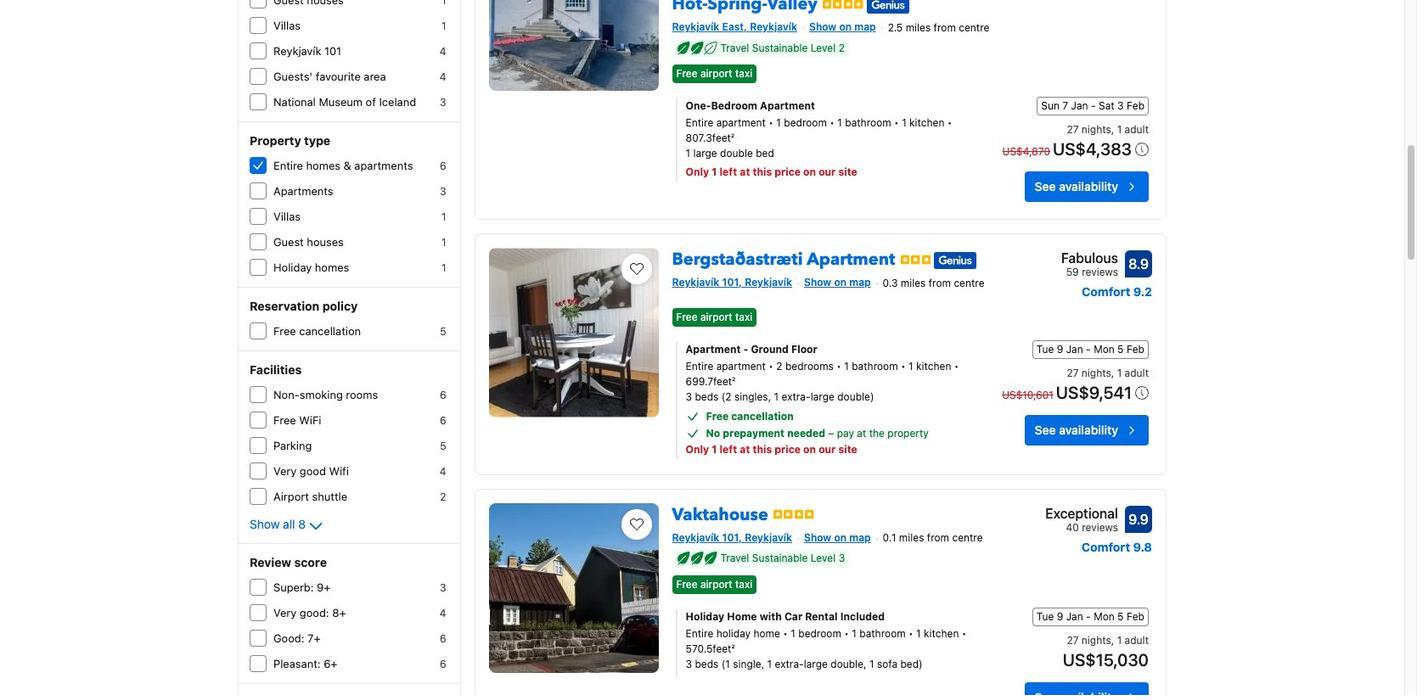 Task type: describe. For each thing, give the bounding box(es) containing it.
vaktahouse image
[[489, 503, 659, 673]]

apartment inside 'one-bedroom apartment entire apartment • 1 bedroom • 1 bathroom • 1 kitchen • 807.3feet² 1 large double bed only 1 left at this price on our site'
[[760, 100, 815, 112]]

- for 8.9
[[1086, 343, 1091, 356]]

free up no
[[706, 410, 729, 423]]

free left wifi at the left bottom of page
[[273, 414, 296, 427]]

price inside 'one-bedroom apartment entire apartment • 1 bedroom • 1 bathroom • 1 kitchen • 807.3feet² 1 large double bed only 1 left at this price on our site'
[[775, 166, 801, 179]]

mon for vaktahouse
[[1094, 610, 1115, 623]]

see for us$9,541
[[1035, 423, 1056, 437]]

good: 7+
[[273, 632, 321, 645]]

nights inside 27 nights , 1 adult us$15,030
[[1082, 634, 1111, 647]]

of
[[366, 95, 376, 109]]

27 for us$9,541
[[1067, 367, 1079, 379]]

superb: 9+
[[273, 581, 331, 594]]

us$9,541
[[1056, 383, 1132, 402]]

east,
[[722, 21, 747, 33]]

from for vaktahouse
[[927, 532, 950, 545]]

casa dísa - apartments a boutique guesthouse in reykjavik city`s central park and botanical garden in laugardalur, hot-spring-valley image
[[489, 0, 659, 91]]

101, for vaktahouse
[[722, 531, 742, 544]]

national
[[273, 95, 316, 109]]

0 horizontal spatial cancellation
[[299, 324, 361, 338]]

property type
[[250, 133, 331, 148]]

2 vertical spatial apartment
[[686, 343, 741, 356]]

holiday homes
[[273, 261, 349, 274]]

2 for level
[[839, 42, 845, 54]]

9.9
[[1129, 512, 1149, 527]]

property
[[888, 427, 929, 440]]

single,
[[733, 658, 765, 671]]

guests'
[[273, 70, 313, 83]]

8.9
[[1129, 257, 1149, 272]]

map for vaktahouse
[[849, 531, 871, 544]]

exceptional
[[1046, 506, 1118, 521]]

reykjavík left east,
[[672, 21, 720, 33]]

bathroom inside the entire apartment • 2 bedrooms • 1 bathroom • 1 kitchen • 699.7feet² 3 beds (2 singles, 1 extra-large double)
[[852, 360, 898, 373]]

very good wifi
[[273, 465, 349, 478]]

reykjavík up guests'
[[273, 44, 321, 58]]

entire down property type
[[273, 159, 303, 172]]

airport for vaktahouse
[[701, 578, 733, 591]]

very for very good wifi
[[273, 465, 297, 478]]

tue 9 jan - mon 5 feb for vaktahouse
[[1037, 610, 1145, 623]]

tue for vaktahouse
[[1037, 610, 1054, 623]]

travel for travel sustainable level 2
[[721, 42, 749, 54]]

free down reservation
[[273, 324, 296, 338]]

from for bergstaðastræti apartment
[[929, 277, 951, 290]]

apartment inside the entire apartment • 2 bedrooms • 1 bathroom • 1 kitchen • 699.7feet² 3 beds (2 singles, 1 extra-large double)
[[716, 360, 766, 373]]

reykjavík down vaktahouse
[[672, 531, 720, 544]]

see availability link for us$9,541
[[1025, 415, 1149, 446]]

2 this from the top
[[753, 443, 772, 456]]

adult inside 27 nights , 1 adult us$15,030
[[1125, 634, 1149, 647]]

&
[[344, 159, 351, 172]]

type
[[304, 133, 331, 148]]

facilities
[[250, 363, 302, 377]]

airport for bergstaðastræti apartment
[[701, 311, 733, 323]]

adult for us$4,383
[[1125, 123, 1149, 136]]

comfort for bergstaðastræti apartment
[[1082, 285, 1131, 299]]

national museum of iceland
[[273, 95, 416, 109]]

2 for •
[[777, 360, 783, 373]]

entire apartment • 2 bedrooms • 1 bathroom • 1 kitchen • 699.7feet² 3 beds (2 singles, 1 extra-large double)
[[686, 360, 959, 403]]

good:
[[300, 606, 329, 620]]

floor
[[791, 343, 818, 356]]

feb for vaktahouse
[[1127, 610, 1145, 623]]

0.1
[[883, 532, 896, 545]]

scored 9.9 element
[[1125, 506, 1152, 533]]

1 feb from the top
[[1127, 100, 1145, 112]]

holiday home with car rental included link
[[686, 610, 973, 625]]

vaktahouse link
[[672, 496, 769, 526]]

7+
[[308, 632, 321, 645]]

2.5
[[888, 21, 903, 34]]

sat
[[1099, 100, 1115, 112]]

(2
[[722, 390, 732, 403]]

free up 570.5feet²
[[676, 578, 698, 591]]

free wifi
[[273, 414, 321, 427]]

101
[[324, 44, 341, 58]]

singles,
[[735, 390, 771, 403]]

show for 0.1 miles from centre
[[804, 531, 832, 544]]

at inside 'one-bedroom apartment entire apartment • 1 bedroom • 1 bathroom • 1 kitchen • 807.3feet² 1 large double bed only 1 left at this price on our site'
[[740, 166, 750, 179]]

bergstaðastræti apartment
[[672, 248, 896, 271]]

bergstaðastræti apartment image
[[489, 248, 659, 418]]

show on map for bergstaðastræti apartment
[[804, 276, 871, 289]]

1 airport from the top
[[701, 67, 733, 80]]

free airport taxi for bergstaðastræti apartment
[[676, 311, 753, 323]]

sustainable for reykjavík 101, reykjavík
[[752, 552, 808, 565]]

scored 8.9 element
[[1125, 251, 1152, 278]]

on inside 'one-bedroom apartment entire apartment • 1 bedroom • 1 bathroom • 1 kitchen • 807.3feet² 1 large double bed only 1 left at this price on our site'
[[803, 166, 816, 179]]

101, for bergstaðastræti apartment
[[722, 276, 742, 289]]

double
[[720, 147, 753, 160]]

centre for vaktahouse
[[952, 532, 983, 545]]

- for 9.9
[[1086, 610, 1091, 623]]

the
[[869, 427, 885, 440]]

car
[[785, 610, 803, 623]]

very good: 8+
[[273, 606, 346, 620]]

1 villas from the top
[[273, 19, 301, 32]]

see availability for us$9,541
[[1035, 423, 1118, 437]]

bathroom inside 'one-bedroom apartment entire apartment • 1 bedroom • 1 bathroom • 1 kitchen • 807.3feet² 1 large double bed only 1 left at this price on our site'
[[845, 117, 891, 129]]

site inside 'one-bedroom apartment entire apartment • 1 bedroom • 1 bathroom • 1 kitchen • 807.3feet² 1 large double bed only 1 left at this price on our site'
[[839, 166, 858, 179]]

holiday home with car rental included entire holiday home • 1 bedroom • 1 bathroom • 1 kitchen • 570.5feet² 3 beds (1 single, 1 extra-large double, 1 sofa bed)
[[686, 610, 967, 671]]

8
[[298, 517, 306, 532]]

27 nights , 1 adult for us$4,383
[[1067, 123, 1149, 136]]

show for 2.5 miles from centre
[[809, 21, 837, 33]]

apartment inside 'one-bedroom apartment entire apartment • 1 bedroom • 1 bathroom • 1 kitchen • 807.3feet² 1 large double bed only 1 left at this price on our site'
[[716, 117, 766, 129]]

one-bedroom apartment entire apartment • 1 bedroom • 1 bathroom • 1 kitchen • 807.3feet² 1 large double bed only 1 left at this price on our site
[[686, 100, 952, 179]]

0 vertical spatial miles
[[906, 21, 931, 34]]

entire inside the entire apartment • 2 bedrooms • 1 bathroom • 1 kitchen • 699.7feet² 3 beds (2 singles, 1 extra-large double)
[[686, 360, 714, 373]]

property
[[250, 133, 301, 148]]

non-
[[273, 388, 300, 402]]

2 our from the top
[[819, 443, 836, 456]]

3 inside the entire apartment • 2 bedrooms • 1 bathroom • 1 kitchen • 699.7feet² 3 beds (2 singles, 1 extra-large double)
[[686, 390, 692, 403]]

reykjavík up travel sustainable level 3
[[745, 531, 792, 544]]

free up one- at the top of the page
[[676, 67, 698, 80]]

comfort for vaktahouse
[[1082, 540, 1130, 554]]

27 for us$4,383
[[1067, 123, 1079, 136]]

all
[[283, 517, 295, 532]]

see for us$4,383
[[1035, 179, 1056, 194]]

6 for entire homes & apartments
[[440, 160, 446, 172]]

0 vertical spatial jan
[[1071, 100, 1088, 112]]

left inside 'one-bedroom apartment entire apartment • 1 bedroom • 1 bathroom • 1 kitchen • 807.3feet² 1 large double bed only 1 left at this price on our site'
[[720, 166, 737, 179]]

no prepayment needed – pay at the property
[[706, 427, 929, 440]]

2 vertical spatial at
[[740, 443, 750, 456]]

guest houses
[[273, 235, 344, 249]]

fabulous
[[1061, 251, 1118, 266]]

fabulous 59 reviews
[[1061, 251, 1118, 279]]

0 vertical spatial centre
[[959, 21, 990, 34]]

fabulous element
[[1061, 248, 1118, 269]]

beds inside holiday home with car rental included entire holiday home • 1 bedroom • 1 bathroom • 1 kitchen • 570.5feet² 3 beds (1 single, 1 extra-large double, 1 sofa bed)
[[695, 658, 719, 671]]

bedrooms
[[786, 360, 834, 373]]

on for 2.5 miles from centre
[[839, 21, 852, 33]]

this inside 'one-bedroom apartment entire apartment • 1 bedroom • 1 bathroom • 1 kitchen • 807.3feet² 1 large double bed only 1 left at this price on our site'
[[753, 166, 772, 179]]

level for 3
[[811, 552, 836, 565]]

double)
[[838, 390, 874, 403]]

show on map for vaktahouse
[[804, 531, 871, 544]]

taxi for vaktahouse
[[735, 578, 753, 591]]

free airport taxi for vaktahouse
[[676, 578, 753, 591]]

, for us$9,541
[[1111, 367, 1114, 379]]

score
[[294, 555, 327, 570]]

2 villas from the top
[[273, 210, 301, 223]]

parking
[[273, 439, 312, 453]]

entire homes & apartments
[[273, 159, 413, 172]]

2 vertical spatial 2
[[440, 491, 446, 504]]

airport shuttle
[[273, 490, 348, 504]]

home
[[727, 610, 757, 623]]

1 vertical spatial apartment
[[807, 248, 896, 271]]

policy
[[322, 299, 358, 313]]

good:
[[273, 632, 304, 645]]

travel sustainable level 3
[[721, 552, 845, 565]]

bed)
[[901, 658, 923, 671]]

apartment - ground floor link
[[686, 342, 973, 357]]

1 vertical spatial at
[[857, 427, 866, 440]]

27 nights , 1 adult us$15,030
[[1063, 634, 1149, 670]]

only inside 'one-bedroom apartment entire apartment • 1 bedroom • 1 bathroom • 1 kitchen • 807.3feet² 1 large double bed only 1 left at this price on our site'
[[686, 166, 709, 179]]

guest
[[273, 235, 304, 249]]

59
[[1066, 266, 1079, 279]]

included
[[841, 610, 885, 623]]

museum
[[319, 95, 363, 109]]

ground
[[751, 343, 789, 356]]

kitchen inside holiday home with car rental included entire holiday home • 1 bedroom • 1 bathroom • 1 kitchen • 570.5feet² 3 beds (1 single, 1 extra-large double, 1 sofa bed)
[[924, 627, 959, 640]]

needed
[[787, 427, 825, 440]]

kitchen inside the entire apartment • 2 bedrooms • 1 bathroom • 1 kitchen • 699.7feet² 3 beds (2 singles, 1 extra-large double)
[[916, 360, 952, 373]]

40
[[1066, 521, 1079, 534]]

0 vertical spatial show on map
[[809, 21, 876, 33]]

us$4,383
[[1053, 140, 1132, 159]]

0.3 miles from centre
[[883, 277, 985, 290]]

exceptional 40 reviews
[[1046, 506, 1118, 534]]

holiday for holiday homes
[[273, 261, 312, 274]]

27 inside 27 nights , 1 adult us$15,030
[[1067, 634, 1079, 647]]

home
[[754, 627, 780, 640]]

nights for us$4,383
[[1082, 123, 1111, 136]]

entire inside 'one-bedroom apartment entire apartment • 1 bedroom • 1 bathroom • 1 kitchen • 807.3feet² 1 large double bed only 1 left at this price on our site'
[[686, 117, 714, 129]]

6 for good: 7+
[[440, 633, 446, 645]]

2 price from the top
[[775, 443, 801, 456]]

non-smoking rooms
[[273, 388, 378, 402]]

6 for non-smoking rooms
[[440, 389, 446, 402]]



Task type: locate. For each thing, give the bounding box(es) containing it.
apartment down apartment - ground floor
[[716, 360, 766, 373]]

1 horizontal spatial holiday
[[686, 610, 725, 623]]

adult
[[1125, 123, 1149, 136], [1125, 367, 1149, 379], [1125, 634, 1149, 647]]

bathroom
[[845, 117, 891, 129], [852, 360, 898, 373], [860, 627, 906, 640]]

show up travel sustainable level 2
[[809, 21, 837, 33]]

jan up us$9,541
[[1066, 343, 1083, 356]]

1 vertical spatial 2
[[777, 360, 783, 373]]

miles for bergstaðastræti apartment
[[901, 277, 926, 290]]

show on map left "2.5"
[[809, 21, 876, 33]]

us$15,030
[[1063, 650, 1149, 670]]

1 very from the top
[[273, 465, 297, 478]]

, down sat
[[1111, 123, 1114, 136]]

0 vertical spatial kitchen
[[910, 117, 945, 129]]

1 tue from the top
[[1037, 343, 1054, 356]]

travel for travel sustainable level 3
[[721, 552, 749, 565]]

nights for us$9,541
[[1082, 367, 1111, 379]]

bathroom inside holiday home with car rental included entire holiday home • 1 bedroom • 1 bathroom • 1 kitchen • 570.5feet² 3 beds (1 single, 1 extra-large double, 1 sofa bed)
[[860, 627, 906, 640]]

vaktahouse
[[672, 503, 769, 526]]

2 vertical spatial jan
[[1066, 610, 1083, 623]]

0 vertical spatial taxi
[[735, 67, 753, 80]]

0 vertical spatial see availability link
[[1025, 172, 1149, 202]]

101, down bergstaðastræti
[[722, 276, 742, 289]]

1 vertical spatial reviews
[[1082, 521, 1118, 534]]

superb:
[[273, 581, 314, 594]]

tue 9 jan - mon 5 feb up us$9,541
[[1037, 343, 1145, 356]]

1 vertical spatial taxi
[[735, 311, 753, 323]]

1 9 from the top
[[1057, 343, 1064, 356]]

entire up 570.5feet²
[[686, 627, 714, 640]]

1 vertical spatial villas
[[273, 210, 301, 223]]

feb for bergstaðastræti apartment
[[1127, 343, 1145, 356]]

1 our from the top
[[819, 166, 836, 179]]

1 vertical spatial cancellation
[[731, 410, 794, 423]]

reviews inside exceptional 40 reviews
[[1082, 521, 1118, 534]]

only down 807.3feet²
[[686, 166, 709, 179]]

at
[[740, 166, 750, 179], [857, 427, 866, 440], [740, 443, 750, 456]]

jan right 7
[[1071, 100, 1088, 112]]

extra- inside holiday home with car rental included entire holiday home • 1 bedroom • 1 bathroom • 1 kitchen • 570.5feet² 3 beds (1 single, 1 extra-large double, 1 sofa bed)
[[775, 658, 804, 671]]

1 vertical spatial adult
[[1125, 367, 1149, 379]]

0 horizontal spatial free cancellation
[[273, 324, 361, 338]]

see availability link down us$4,383 on the right
[[1025, 172, 1149, 202]]

free airport taxi up home
[[676, 578, 753, 591]]

entire up 699.7feet²
[[686, 360, 714, 373]]

0 vertical spatial 2
[[839, 42, 845, 54]]

0 vertical spatial bedroom
[[784, 117, 827, 129]]

feb right sat
[[1127, 100, 1145, 112]]

reservation
[[250, 299, 320, 313]]

2 see from the top
[[1035, 423, 1056, 437]]

2 very from the top
[[273, 606, 297, 620]]

2 travel from the top
[[721, 552, 749, 565]]

centre
[[959, 21, 990, 34], [954, 277, 985, 290], [952, 532, 983, 545]]

1 taxi from the top
[[735, 67, 753, 80]]

1 sustainable from the top
[[752, 42, 808, 54]]

1 vertical spatial this
[[753, 443, 772, 456]]

our inside 'one-bedroom apartment entire apartment • 1 bedroom • 1 bathroom • 1 kitchen • 807.3feet² 1 large double bed only 1 left at this price on our site'
[[819, 166, 836, 179]]

left
[[720, 166, 737, 179], [720, 443, 737, 456]]

1 vertical spatial centre
[[954, 277, 985, 290]]

miles right 0.3
[[901, 277, 926, 290]]

4 for very good: 8+
[[440, 607, 446, 620]]

free cancellation down reservation policy
[[273, 324, 361, 338]]

1 vertical spatial 27 nights , 1 adult
[[1067, 367, 1149, 379]]

1 vertical spatial travel
[[721, 552, 749, 565]]

map left "2.5"
[[855, 21, 876, 33]]

large inside the entire apartment • 2 bedrooms • 1 bathroom • 1 kitchen • 699.7feet² 3 beds (2 singles, 1 extra-large double)
[[811, 390, 835, 403]]

villas up guest
[[273, 210, 301, 223]]

3 , from the top
[[1111, 634, 1114, 647]]

our down the one-bedroom apartment link
[[819, 166, 836, 179]]

2 horizontal spatial 2
[[839, 42, 845, 54]]

1 vertical spatial kitchen
[[916, 360, 952, 373]]

27 up us$15,030
[[1067, 634, 1079, 647]]

2 feb from the top
[[1127, 343, 1145, 356]]

1 left from the top
[[720, 166, 737, 179]]

beds down 699.7feet²
[[695, 390, 719, 403]]

taxi up home
[[735, 578, 753, 591]]

2 nights from the top
[[1082, 367, 1111, 379]]

show on map left 0.1
[[804, 531, 871, 544]]

0 vertical spatial 27 nights , 1 adult
[[1067, 123, 1149, 136]]

0 horizontal spatial holiday
[[273, 261, 312, 274]]

1 availability from the top
[[1059, 179, 1118, 194]]

2 see availability from the top
[[1035, 423, 1118, 437]]

0 vertical spatial feb
[[1127, 100, 1145, 112]]

2 vertical spatial map
[[849, 531, 871, 544]]

2 site from the top
[[839, 443, 858, 456]]

pleasant: 6+
[[273, 657, 338, 671]]

2 9 from the top
[[1057, 610, 1064, 623]]

5 6 from the top
[[440, 658, 446, 671]]

- for reykjavík east, reykjavík
[[1091, 100, 1096, 112]]

on
[[839, 21, 852, 33], [803, 166, 816, 179], [834, 276, 847, 289], [803, 443, 816, 456], [834, 531, 847, 544]]

2 adult from the top
[[1125, 367, 1149, 379]]

1 free airport taxi from the top
[[676, 67, 753, 80]]

0 vertical spatial only
[[686, 166, 709, 179]]

sofa
[[877, 658, 898, 671]]

large inside holiday home with car rental included entire holiday home • 1 bedroom • 1 bathroom • 1 kitchen • 570.5feet² 3 beds (1 single, 1 extra-large double, 1 sofa bed)
[[804, 658, 828, 671]]

left down double
[[720, 166, 737, 179]]

reviews inside 'fabulous 59 reviews'
[[1082, 266, 1118, 279]]

- left "ground"
[[743, 343, 748, 356]]

see availability link down us$9,541
[[1025, 415, 1149, 446]]

27 nights , 1 adult for us$9,541
[[1067, 367, 1149, 379]]

show all 8
[[250, 517, 306, 532]]

9 for vaktahouse
[[1057, 610, 1064, 623]]

, for us$4,383
[[1111, 123, 1114, 136]]

1 see availability link from the top
[[1025, 172, 1149, 202]]

miles
[[906, 21, 931, 34], [901, 277, 926, 290], [899, 532, 924, 545]]

3 27 from the top
[[1067, 634, 1079, 647]]

miles right "2.5"
[[906, 21, 931, 34]]

1 vertical spatial bathroom
[[852, 360, 898, 373]]

mon
[[1094, 343, 1115, 356], [1094, 610, 1115, 623]]

adult for us$9,541
[[1125, 367, 1149, 379]]

entire down one- at the top of the page
[[686, 117, 714, 129]]

see availability link for us$4,383
[[1025, 172, 1149, 202]]

see availability for us$4,383
[[1035, 179, 1118, 194]]

0 vertical spatial site
[[839, 166, 858, 179]]

price down the one-bedroom apartment link
[[775, 166, 801, 179]]

reykjavík 101
[[273, 44, 341, 58]]

0 vertical spatial mon
[[1094, 343, 1115, 356]]

2 vertical spatial show on map
[[804, 531, 871, 544]]

2 reykjavík 101, reykjavík from the top
[[672, 531, 792, 544]]

0 vertical spatial price
[[775, 166, 801, 179]]

centre right "2.5"
[[959, 21, 990, 34]]

2 free airport taxi from the top
[[676, 311, 753, 323]]

2 availability from the top
[[1059, 423, 1118, 437]]

6 for free wifi
[[440, 414, 446, 427]]

rental
[[805, 610, 838, 623]]

1 reykjavík 101, reykjavík from the top
[[672, 276, 792, 289]]

apartments
[[273, 184, 333, 198]]

0 vertical spatial beds
[[695, 390, 719, 403]]

sun
[[1041, 100, 1060, 112]]

3 adult from the top
[[1125, 634, 1149, 647]]

large
[[693, 147, 717, 160], [811, 390, 835, 403], [804, 658, 828, 671]]

1 vertical spatial homes
[[315, 261, 349, 274]]

free up 699.7feet²
[[676, 311, 698, 323]]

show up travel sustainable level 3
[[804, 531, 832, 544]]

4 6 from the top
[[440, 633, 446, 645]]

1 horizontal spatial cancellation
[[731, 410, 794, 423]]

1 vertical spatial price
[[775, 443, 801, 456]]

reviews for bergstaðastræti apartment
[[1082, 266, 1118, 279]]

reykjavík down bergstaðastræti apartment on the top of the page
[[745, 276, 792, 289]]

reykjavík 101, reykjavík for bergstaðastræti apartment
[[672, 276, 792, 289]]

2 27 from the top
[[1067, 367, 1079, 379]]

2 4 from the top
[[440, 70, 446, 83]]

,
[[1111, 123, 1114, 136], [1111, 367, 1114, 379], [1111, 634, 1114, 647]]

this down prepayment
[[753, 443, 772, 456]]

from right 0.1
[[927, 532, 950, 545]]

, up us$15,030
[[1111, 634, 1114, 647]]

bergstaðastræti
[[672, 248, 803, 271]]

1 vertical spatial very
[[273, 606, 297, 620]]

tue
[[1037, 343, 1054, 356], [1037, 610, 1054, 623]]

0 vertical spatial tue 9 jan - mon 5 feb
[[1037, 343, 1145, 356]]

0 vertical spatial cancellation
[[299, 324, 361, 338]]

mon up us$9,541
[[1094, 343, 1115, 356]]

free airport taxi up apartment - ground floor
[[676, 311, 753, 323]]

genius discounts available at this property. image
[[867, 0, 909, 13], [867, 0, 909, 13], [934, 252, 977, 269], [934, 252, 977, 269]]

1 vertical spatial see availability link
[[1025, 415, 1149, 446]]

reykjavík east, reykjavík
[[672, 21, 797, 33]]

1 vertical spatial tue
[[1037, 610, 1054, 623]]

this down bed
[[753, 166, 772, 179]]

0 vertical spatial see
[[1035, 179, 1056, 194]]

, up us$9,541
[[1111, 367, 1114, 379]]

9+
[[317, 581, 331, 594]]

2 apartment from the top
[[716, 360, 766, 373]]

mon for bergstaðastræti apartment
[[1094, 343, 1115, 356]]

0 vertical spatial 9
[[1057, 343, 1064, 356]]

1 see availability from the top
[[1035, 179, 1118, 194]]

sustainable down reykjavík east, reykjavík
[[752, 42, 808, 54]]

3 airport from the top
[[701, 578, 733, 591]]

1 reviews from the top
[[1082, 266, 1118, 279]]

very for very good: 8+
[[273, 606, 297, 620]]

1 vertical spatial availability
[[1059, 423, 1118, 437]]

•
[[769, 117, 774, 129], [830, 117, 835, 129], [894, 117, 899, 129], [948, 117, 952, 129], [769, 360, 774, 373], [837, 360, 842, 373], [901, 360, 906, 373], [954, 360, 959, 373], [783, 627, 788, 640], [844, 627, 849, 640], [909, 627, 914, 640], [962, 627, 967, 640]]

1 site from the top
[[839, 166, 858, 179]]

0 vertical spatial from
[[934, 21, 956, 34]]

1 , from the top
[[1111, 123, 1114, 136]]

large inside 'one-bedroom apartment entire apartment • 1 bedroom • 1 bathroom • 1 kitchen • 807.3feet² 1 large double bed only 1 left at this price on our site'
[[693, 147, 717, 160]]

jan for vaktahouse
[[1066, 610, 1083, 623]]

1 27 nights , 1 adult from the top
[[1067, 123, 1149, 136]]

27 nights , 1 adult up us$9,541
[[1067, 367, 1149, 379]]

2 , from the top
[[1111, 367, 1114, 379]]

2 only from the top
[[686, 443, 709, 456]]

1 vertical spatial feb
[[1127, 343, 1145, 356]]

1 vertical spatial holiday
[[686, 610, 725, 623]]

4 for guests' favourite area
[[440, 70, 446, 83]]

free airport taxi up one- at the top of the page
[[676, 67, 753, 80]]

travel
[[721, 42, 749, 54], [721, 552, 749, 565]]

extra-
[[782, 390, 811, 403], [775, 658, 804, 671]]

reykjavík 101, reykjavík down bergstaðastræti
[[672, 276, 792, 289]]

7
[[1063, 100, 1068, 112]]

comfort 9.2
[[1082, 285, 1152, 299]]

with
[[760, 610, 782, 623]]

1 vertical spatial free cancellation
[[706, 410, 794, 423]]

699.7feet²
[[686, 375, 736, 388]]

site
[[839, 166, 858, 179], [839, 443, 858, 456]]

reykjavík up travel sustainable level 2
[[750, 21, 797, 33]]

map for bergstaðastræti apartment
[[849, 276, 871, 289]]

0 vertical spatial our
[[819, 166, 836, 179]]

9.2
[[1134, 285, 1152, 299]]

jan for bergstaðastræti apartment
[[1066, 343, 1083, 356]]

2 beds from the top
[[695, 658, 719, 671]]

shuttle
[[312, 490, 348, 504]]

2 mon from the top
[[1094, 610, 1115, 623]]

6 for pleasant: 6+
[[440, 658, 446, 671]]

0 vertical spatial comfort
[[1082, 285, 1131, 299]]

2 vertical spatial bathroom
[[860, 627, 906, 640]]

0 vertical spatial apartment
[[716, 117, 766, 129]]

–
[[828, 427, 834, 440]]

kitchen
[[910, 117, 945, 129], [916, 360, 952, 373], [924, 627, 959, 640]]

miles right 0.1
[[899, 532, 924, 545]]

see down us$10,601 at the bottom
[[1035, 423, 1056, 437]]

level
[[811, 42, 836, 54], [811, 552, 836, 565]]

1 vertical spatial site
[[839, 443, 858, 456]]

1 nights from the top
[[1082, 123, 1111, 136]]

1 see from the top
[[1035, 179, 1056, 194]]

apartment up 0.3
[[807, 248, 896, 271]]

large down bedrooms
[[811, 390, 835, 403]]

level up the one-bedroom apartment link
[[811, 42, 836, 54]]

9 up 27 nights , 1 adult us$15,030
[[1057, 610, 1064, 623]]

0 vertical spatial availability
[[1059, 179, 1118, 194]]

1 vertical spatial apartment
[[716, 360, 766, 373]]

4 for reykjavík 101
[[440, 45, 446, 58]]

0 vertical spatial holiday
[[273, 261, 312, 274]]

1 4 from the top
[[440, 45, 446, 58]]

only down no
[[686, 443, 709, 456]]

availability for us$9,541
[[1059, 423, 1118, 437]]

bathroom up double)
[[852, 360, 898, 373]]

2 taxi from the top
[[735, 311, 753, 323]]

27 nights , 1 adult down sat
[[1067, 123, 1149, 136]]

1
[[442, 20, 446, 32], [777, 117, 781, 129], [838, 117, 842, 129], [902, 117, 907, 129], [1117, 123, 1122, 136], [686, 147, 691, 160], [712, 166, 717, 179], [442, 211, 446, 223], [442, 236, 446, 249], [442, 262, 446, 274], [844, 360, 849, 373], [909, 360, 914, 373], [1117, 367, 1122, 379], [774, 390, 779, 403], [712, 443, 717, 456], [791, 627, 796, 640], [852, 627, 857, 640], [916, 627, 921, 640], [1117, 634, 1122, 647], [767, 658, 772, 671], [870, 658, 874, 671]]

on for 0.3 miles from centre
[[834, 276, 847, 289]]

us$4,870
[[1003, 145, 1051, 158]]

1 horizontal spatial 2
[[777, 360, 783, 373]]

bergstaðastræti apartment link
[[672, 241, 896, 271]]

holiday for holiday home with car rental included entire holiday home • 1 bedroom • 1 bathroom • 1 kitchen • 570.5feet² 3 beds (1 single, 1 extra-large double, 1 sofa bed)
[[686, 610, 725, 623]]

2 6 from the top
[[440, 389, 446, 402]]

0 vertical spatial ,
[[1111, 123, 1114, 136]]

bathroom down the one-bedroom apartment link
[[845, 117, 891, 129]]

at down prepayment
[[740, 443, 750, 456]]

0 vertical spatial 101,
[[722, 276, 742, 289]]

houses
[[307, 235, 344, 249]]

1 adult from the top
[[1125, 123, 1149, 136]]

0 vertical spatial airport
[[701, 67, 733, 80]]

very up good:
[[273, 606, 297, 620]]

0 vertical spatial this
[[753, 166, 772, 179]]

site down pay
[[839, 443, 858, 456]]

0 vertical spatial free cancellation
[[273, 324, 361, 338]]

2 inside the entire apartment • 2 bedrooms • 1 bathroom • 1 kitchen • 699.7feet² 3 beds (2 singles, 1 extra-large double)
[[777, 360, 783, 373]]

1 vertical spatial jan
[[1066, 343, 1083, 356]]

apartment - ground floor
[[686, 343, 818, 356]]

27 up us$9,541
[[1067, 367, 1079, 379]]

1 vertical spatial show on map
[[804, 276, 871, 289]]

1 vertical spatial comfort
[[1082, 540, 1130, 554]]

3 6 from the top
[[440, 414, 446, 427]]

sun 7 jan - sat 3 feb
[[1041, 100, 1145, 112]]

cancellation
[[299, 324, 361, 338], [731, 410, 794, 423]]

feb up 27 nights , 1 adult us$15,030
[[1127, 610, 1145, 623]]

0 vertical spatial sustainable
[[752, 42, 808, 54]]

on left 0.3
[[834, 276, 847, 289]]

2 vertical spatial miles
[[899, 532, 924, 545]]

homes for holiday
[[315, 261, 349, 274]]

tue 9 jan - mon 5 feb for bergstaðastræti apartment
[[1037, 343, 1145, 356]]

comfort 9.8
[[1082, 540, 1152, 554]]

only 1 left at this price on our site
[[686, 443, 858, 456]]

smoking
[[300, 388, 343, 402]]

4 for very good wifi
[[440, 465, 446, 478]]

wifi
[[329, 465, 349, 478]]

tue 9 jan - mon 5 feb up 27 nights , 1 adult us$15,030
[[1037, 610, 1145, 623]]

level up rental on the bottom right of page
[[811, 552, 836, 565]]

2 vertical spatial feb
[[1127, 610, 1145, 623]]

holiday up 570.5feet²
[[686, 610, 725, 623]]

show all 8 button
[[250, 516, 326, 537]]

apartments
[[354, 159, 413, 172]]

very up airport
[[273, 465, 297, 478]]

see availability down us$4,383 on the right
[[1035, 179, 1118, 194]]

1 inside 27 nights , 1 adult us$15,030
[[1117, 634, 1122, 647]]

1 this from the top
[[753, 166, 772, 179]]

price down needed
[[775, 443, 801, 456]]

1 101, from the top
[[722, 276, 742, 289]]

2 tue from the top
[[1037, 610, 1054, 623]]

1 mon from the top
[[1094, 343, 1115, 356]]

0 vertical spatial tue
[[1037, 343, 1054, 356]]

1 vertical spatial left
[[720, 443, 737, 456]]

1 vertical spatial only
[[686, 443, 709, 456]]

centre for bergstaðastræti apartment
[[954, 277, 985, 290]]

bedroom inside 'one-bedroom apartment entire apartment • 1 bedroom • 1 bathroom • 1 kitchen • 807.3feet² 1 large double bed only 1 left at this price on our site'
[[784, 117, 827, 129]]

1 only from the top
[[686, 166, 709, 179]]

beds
[[695, 390, 719, 403], [695, 658, 719, 671]]

show on map
[[809, 21, 876, 33], [804, 276, 871, 289], [804, 531, 871, 544]]

2
[[839, 42, 845, 54], [777, 360, 783, 373], [440, 491, 446, 504]]

1 6 from the top
[[440, 160, 446, 172]]

9 for bergstaðastræti apartment
[[1057, 343, 1064, 356]]

on left "2.5"
[[839, 21, 852, 33]]

cancellation up prepayment
[[731, 410, 794, 423]]

site down the one-bedroom apartment link
[[839, 166, 858, 179]]

feb
[[1127, 100, 1145, 112], [1127, 343, 1145, 356], [1127, 610, 1145, 623]]

1 vertical spatial large
[[811, 390, 835, 403]]

from
[[934, 21, 956, 34], [929, 277, 951, 290], [927, 532, 950, 545]]

2 vertical spatial adult
[[1125, 634, 1149, 647]]

2 vertical spatial large
[[804, 658, 828, 671]]

sustainable for reykjavík east, reykjavík
[[752, 42, 808, 54]]

kitchen inside 'one-bedroom apartment entire apartment • 1 bedroom • 1 bathroom • 1 kitchen • 807.3feet² 1 large double bed only 1 left at this price on our site'
[[910, 117, 945, 129]]

9.8
[[1133, 540, 1152, 554]]

iceland
[[379, 95, 416, 109]]

3 free airport taxi from the top
[[676, 578, 753, 591]]

2 101, from the top
[[722, 531, 742, 544]]

27 down 7
[[1067, 123, 1079, 136]]

beds down 570.5feet²
[[695, 658, 719, 671]]

apartment
[[760, 100, 815, 112], [807, 248, 896, 271], [686, 343, 741, 356]]

0 vertical spatial extra-
[[782, 390, 811, 403]]

1 vertical spatial sustainable
[[752, 552, 808, 565]]

4 4 from the top
[[440, 607, 446, 620]]

3 taxi from the top
[[735, 578, 753, 591]]

exceptional element
[[1046, 503, 1118, 524]]

holiday inside holiday home with car rental included entire holiday home • 1 bedroom • 1 bathroom • 1 kitchen • 570.5feet² 3 beds (1 single, 1 extra-large double, 1 sofa bed)
[[686, 610, 725, 623]]

level for 2
[[811, 42, 836, 54]]

homes left "&" at the top left
[[306, 159, 341, 172]]

extra- inside the entire apartment • 2 bedrooms • 1 bathroom • 1 kitchen • 699.7feet² 3 beds (2 singles, 1 extra-large double)
[[782, 390, 811, 403]]

1 apartment from the top
[[716, 117, 766, 129]]

2 left from the top
[[720, 443, 737, 456]]

0 vertical spatial free airport taxi
[[676, 67, 753, 80]]

1 27 from the top
[[1067, 123, 1079, 136]]

area
[[364, 70, 386, 83]]

apartment down bedroom
[[716, 117, 766, 129]]

reykjavík 101, reykjavík for vaktahouse
[[672, 531, 792, 544]]

on for 0.1 miles from centre
[[834, 531, 847, 544]]

us$10,601
[[1002, 389, 1054, 401]]

0 vertical spatial villas
[[273, 19, 301, 32]]

1 price from the top
[[775, 166, 801, 179]]

reviews up comfort 9.8
[[1082, 521, 1118, 534]]

villas up reykjavík 101
[[273, 19, 301, 32]]

show left all
[[250, 517, 280, 532]]

comfort
[[1082, 285, 1131, 299], [1082, 540, 1130, 554]]

2 airport from the top
[[701, 311, 733, 323]]

0 vertical spatial adult
[[1125, 123, 1149, 136]]

very
[[273, 465, 297, 478], [273, 606, 297, 620]]

1 beds from the top
[[695, 390, 719, 403]]

reykjavík 101, reykjavík
[[672, 276, 792, 289], [672, 531, 792, 544]]

entire inside holiday home with car rental included entire holiday home • 1 bedroom • 1 bathroom • 1 kitchen • 570.5feet² 3 beds (1 single, 1 extra-large double, 1 sofa bed)
[[686, 627, 714, 640]]

2 sustainable from the top
[[752, 552, 808, 565]]

, inside 27 nights , 1 adult us$15,030
[[1111, 634, 1114, 647]]

-
[[1091, 100, 1096, 112], [743, 343, 748, 356], [1086, 343, 1091, 356], [1086, 610, 1091, 623]]

comfort down exceptional 40 reviews
[[1082, 540, 1130, 554]]

show down bergstaðastræti apartment on the top of the page
[[804, 276, 832, 289]]

favourite
[[316, 70, 361, 83]]

3 nights from the top
[[1082, 634, 1111, 647]]

1 vertical spatial extra-
[[775, 658, 804, 671]]

beds inside the entire apartment • 2 bedrooms • 1 bathroom • 1 kitchen • 699.7feet² 3 beds (2 singles, 1 extra-large double)
[[695, 390, 719, 403]]

comfort down 'fabulous 59 reviews' on the top
[[1082, 285, 1131, 299]]

travel down reykjavík east, reykjavík
[[721, 42, 749, 54]]

2 reviews from the top
[[1082, 521, 1118, 534]]

adult up us$4,383 on the right
[[1125, 123, 1149, 136]]

1 tue 9 jan - mon 5 feb from the top
[[1037, 343, 1145, 356]]

bedroom inside holiday home with car rental included entire holiday home • 1 bedroom • 1 bathroom • 1 kitchen • 570.5feet² 3 beds (1 single, 1 extra-large double, 1 sofa bed)
[[799, 627, 842, 640]]

1 vertical spatial tue 9 jan - mon 5 feb
[[1037, 610, 1145, 623]]

8+
[[332, 606, 346, 620]]

availability
[[1059, 179, 1118, 194], [1059, 423, 1118, 437]]

3 4 from the top
[[440, 465, 446, 478]]

0 horizontal spatial 2
[[440, 491, 446, 504]]

apartment up bed
[[760, 100, 815, 112]]

0 vertical spatial reykjavík 101, reykjavík
[[672, 276, 792, 289]]

1 vertical spatial bedroom
[[799, 627, 842, 640]]

show for 0.3 miles from centre
[[804, 276, 832, 289]]

reykjavík down bergstaðastræti
[[672, 276, 720, 289]]

availability for us$4,383
[[1059, 179, 1118, 194]]

airport up home
[[701, 578, 733, 591]]

9 up us$9,541
[[1057, 343, 1064, 356]]

2 27 nights , 1 adult from the top
[[1067, 367, 1149, 379]]

0 vertical spatial map
[[855, 21, 876, 33]]

one-bedroom apartment link
[[686, 99, 973, 114]]

our
[[819, 166, 836, 179], [819, 443, 836, 456]]

1 vertical spatial level
[[811, 552, 836, 565]]

on down needed
[[803, 443, 816, 456]]

3 inside holiday home with car rental included entire holiday home • 1 bedroom • 1 bathroom • 1 kitchen • 570.5feet² 3 beds (1 single, 1 extra-large double, 1 sofa bed)
[[686, 658, 692, 671]]

from right "2.5"
[[934, 21, 956, 34]]

our down –
[[819, 443, 836, 456]]

adult up us$9,541
[[1125, 367, 1149, 379]]

0 vertical spatial very
[[273, 465, 297, 478]]

reviews for vaktahouse
[[1082, 521, 1118, 534]]

1 vertical spatial beds
[[695, 658, 719, 671]]

2 tue 9 jan - mon 5 feb from the top
[[1037, 610, 1145, 623]]

1 level from the top
[[811, 42, 836, 54]]

1 vertical spatial 9
[[1057, 610, 1064, 623]]

airport up bedroom
[[701, 67, 733, 80]]

show inside show all 8 dropdown button
[[250, 517, 280, 532]]

tue for bergstaðastræti apartment
[[1037, 343, 1054, 356]]

0.1 miles from centre
[[883, 532, 983, 545]]

taxi for bergstaðastræti apartment
[[735, 311, 753, 323]]

1 vertical spatial 101,
[[722, 531, 742, 544]]

1 travel from the top
[[721, 42, 749, 54]]

double,
[[831, 658, 867, 671]]

27 nights , 1 adult
[[1067, 123, 1149, 136], [1067, 367, 1149, 379]]

reservation policy
[[250, 299, 358, 313]]

3 feb from the top
[[1127, 610, 1145, 623]]

1 vertical spatial reykjavík 101, reykjavík
[[672, 531, 792, 544]]

homes for entire
[[306, 159, 341, 172]]

2 level from the top
[[811, 552, 836, 565]]

entire
[[686, 117, 714, 129], [273, 159, 303, 172], [686, 360, 714, 373], [686, 627, 714, 640]]

2 see availability link from the top
[[1025, 415, 1149, 446]]

nights
[[1082, 123, 1111, 136], [1082, 367, 1111, 379], [1082, 634, 1111, 647]]

homes down houses
[[315, 261, 349, 274]]

taxi up bedroom
[[735, 67, 753, 80]]

570.5feet²
[[686, 643, 735, 655]]

review score
[[250, 555, 327, 570]]

miles for vaktahouse
[[899, 532, 924, 545]]

from right 0.3
[[929, 277, 951, 290]]

1 vertical spatial map
[[849, 276, 871, 289]]

1 vertical spatial free airport taxi
[[676, 311, 753, 323]]

1 vertical spatial see availability
[[1035, 423, 1118, 437]]

bedroom
[[784, 117, 827, 129], [799, 627, 842, 640]]



Task type: vqa. For each thing, say whether or not it's contained in the screenshot.


